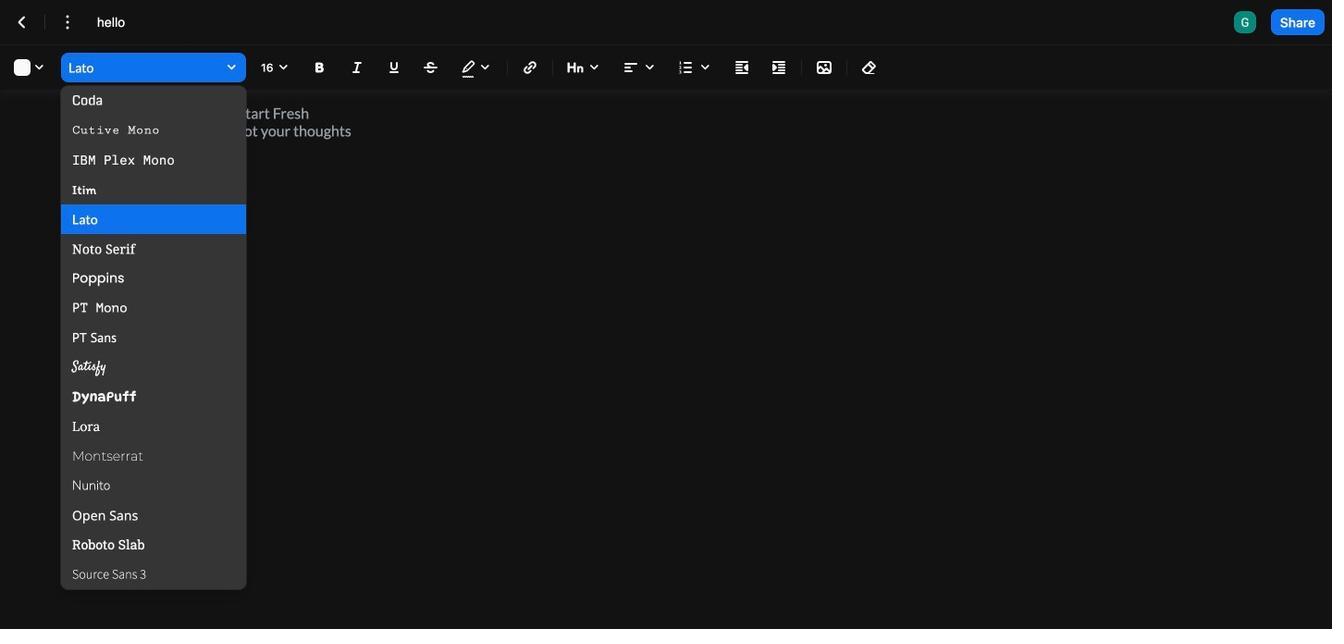 Task type: describe. For each thing, give the bounding box(es) containing it.
1 menu item from the top
[[61, 86, 246, 116]]

2 menu item from the top
[[61, 116, 246, 145]]

4 menu item from the top
[[61, 175, 246, 205]]

bold image
[[309, 56, 331, 79]]

10 menu item from the top
[[61, 353, 246, 382]]

11 menu item from the top
[[61, 382, 246, 412]]

generic name image
[[1234, 11, 1257, 33]]

italic image
[[346, 56, 368, 79]]

14 menu item from the top
[[61, 471, 246, 501]]

more image
[[56, 11, 79, 33]]

6 menu item from the top
[[61, 234, 246, 264]]

5 menu item from the top
[[61, 205, 246, 234]]

16 menu item from the top
[[61, 530, 246, 560]]



Task type: locate. For each thing, give the bounding box(es) containing it.
7 menu item from the top
[[61, 264, 246, 293]]

insert image image
[[814, 56, 836, 79]]

all notes image
[[11, 11, 33, 33]]

8 menu item from the top
[[61, 293, 246, 323]]

underline image
[[383, 56, 405, 79]]

12 menu item from the top
[[61, 412, 246, 441]]

9 menu item from the top
[[61, 323, 246, 353]]

menu
[[61, 86, 246, 590]]

strikethrough image
[[420, 56, 442, 79]]

13 menu item from the top
[[61, 441, 246, 471]]

increase indent image
[[768, 56, 790, 79]]

3 menu item from the top
[[61, 145, 246, 175]]

menu item
[[61, 86, 246, 116], [61, 116, 246, 145], [61, 145, 246, 175], [61, 175, 246, 205], [61, 205, 246, 234], [61, 234, 246, 264], [61, 264, 246, 293], [61, 293, 246, 323], [61, 323, 246, 353], [61, 353, 246, 382], [61, 382, 246, 412], [61, 412, 246, 441], [61, 441, 246, 471], [61, 471, 246, 501], [61, 501, 246, 530], [61, 530, 246, 560], [61, 560, 246, 590]]

decrease indent image
[[731, 56, 753, 79]]

17 menu item from the top
[[61, 560, 246, 590]]

15 menu item from the top
[[61, 501, 246, 530]]

clear style image
[[859, 56, 881, 79]]

link image
[[519, 56, 541, 79]]

None text field
[[97, 13, 148, 32]]



Task type: vqa. For each thing, say whether or not it's contained in the screenshot.
Insert Image
yes



